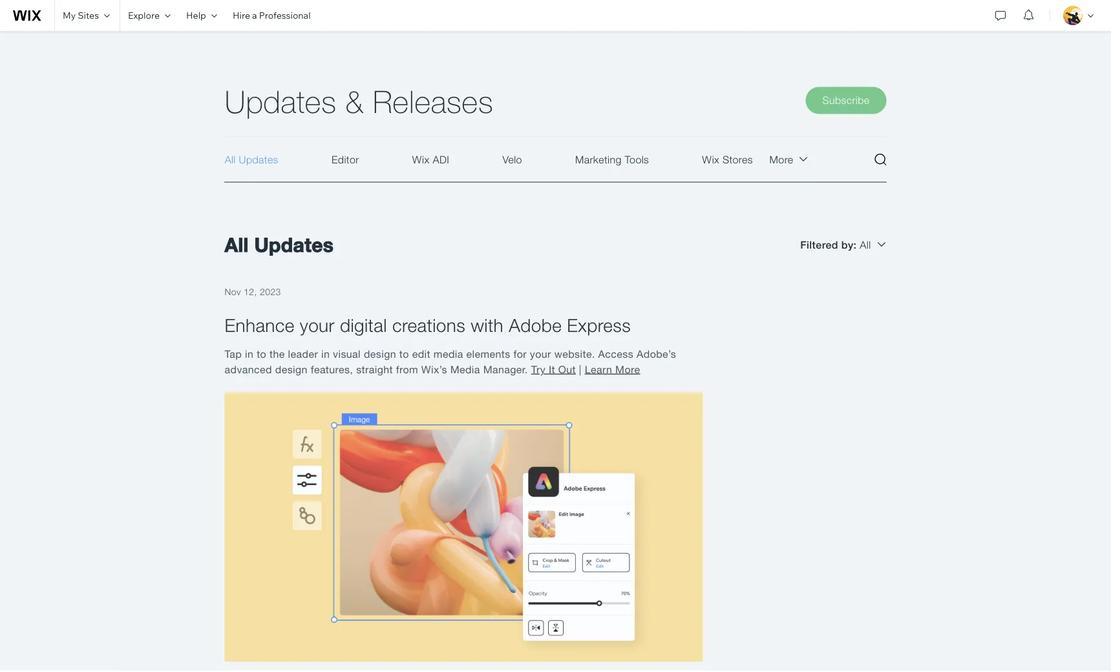 Task type: vqa. For each thing, say whether or not it's contained in the screenshot.
Hire
yes



Task type: locate. For each thing, give the bounding box(es) containing it.
hire a professional
[[233, 10, 311, 21]]

explore
[[128, 10, 160, 21]]

a
[[252, 10, 257, 21]]

my
[[63, 10, 76, 21]]

hire a professional link
[[225, 0, 319, 31]]

sites
[[78, 10, 99, 21]]

help button
[[178, 0, 225, 31]]



Task type: describe. For each thing, give the bounding box(es) containing it.
professional
[[259, 10, 311, 21]]

my sites
[[63, 10, 99, 21]]

help
[[186, 10, 206, 21]]

hire
[[233, 10, 250, 21]]



